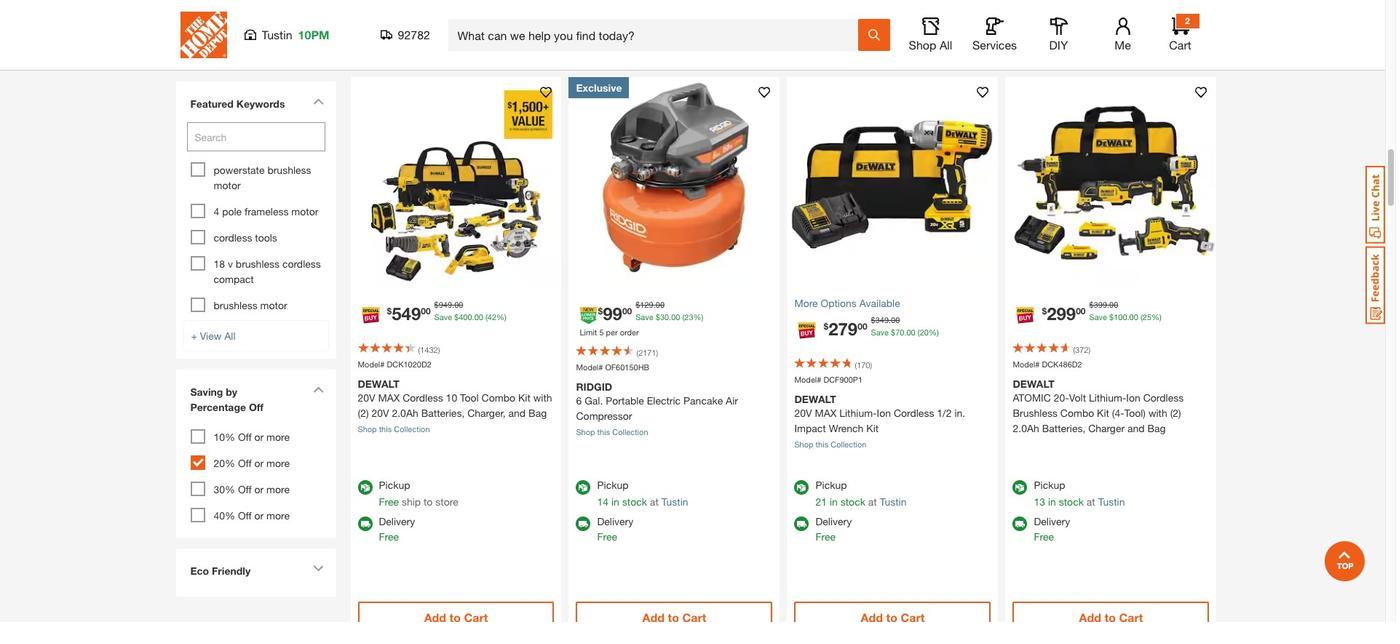 Task type: vqa. For each thing, say whether or not it's contained in the screenshot.
See More
no



Task type: describe. For each thing, give the bounding box(es) containing it.
shop inside dewalt 20v max cordless 10 tool combo kit with (2) 20v 2.0ah batteries, charger, and bag shop this collection
[[358, 425, 377, 434]]

1432
[[420, 346, 438, 355]]

pickup for 21
[[816, 479, 847, 492]]

6
[[576, 395, 582, 407]]

$ right $ 299 00
[[1090, 300, 1094, 310]]

pickup for 13
[[1034, 479, 1066, 492]]

00 inside $ 299 00
[[1076, 306, 1086, 317]]

2.0ah inside 'dewalt atomic 20-volt lithium-ion cordless brushless combo kit (4-tool) with (2) 2.0ah batteries, charger and bag'
[[1013, 422, 1040, 435]]

at for 13 in stock
[[1087, 496, 1096, 508]]

$ left 23
[[656, 312, 660, 322]]

00 inside the $ 549 00
[[421, 306, 431, 317]]

impact
[[795, 422, 826, 435]]

featured keywords link
[[183, 89, 329, 122]]

2 vertical spatial motor
[[260, 299, 287, 312]]

compact
[[214, 273, 254, 285]]

free for pickup 21 in stock at tustin
[[816, 531, 836, 543]]

00 up 70
[[891, 316, 900, 325]]

available for pickup image for 299
[[1013, 481, 1028, 495]]

more for 10% off or more
[[267, 431, 290, 443]]

cordless inside dewalt 20v max cordless 10 tool combo kit with (2) 20v 2.0ah batteries, charger, and bag shop this collection
[[403, 392, 443, 404]]

tool)
[[1125, 407, 1146, 419]]

available for pickup image for 549
[[358, 481, 372, 495]]

3 compare from the left
[[1102, 35, 1144, 47]]

20% off or more link
[[214, 457, 290, 470]]

2 + view all link from the top
[[183, 320, 329, 352]]

to inside button
[[887, 3, 898, 16]]

in for 13
[[1049, 496, 1056, 508]]

30% off or more link
[[214, 484, 290, 496]]

max for cordless
[[378, 392, 400, 404]]

atomic
[[1013, 392, 1051, 404]]

92782 button
[[380, 28, 431, 42]]

42
[[488, 312, 497, 322]]

$40 - $50
[[214, 11, 257, 23]]

21
[[816, 496, 827, 508]]

or for 30%
[[255, 484, 264, 496]]

$ 129 . 00 save $ 30 . 00 ( 23 %) limit 5 per order
[[580, 300, 704, 337]]

dcf900p1
[[824, 375, 863, 385]]

model# for 299
[[1013, 360, 1040, 370]]

services button
[[972, 17, 1018, 52]]

saving by percentage off link
[[183, 377, 329, 426]]

( up dcf900p1
[[855, 361, 857, 370]]

diy button
[[1036, 17, 1082, 52]]

with inside 'dewalt atomic 20-volt lithium-ion cordless brushless combo kit (4-tool) with (2) 2.0ah batteries, charger and bag'
[[1149, 407, 1168, 419]]

%) for 279
[[929, 328, 939, 337]]

tustin left 10pm
[[262, 28, 292, 42]]

this inside dewalt 20v max lithium-ion cordless 1/2 in. impact wrench kit shop this collection
[[816, 440, 829, 449]]

friendly
[[212, 565, 251, 577]]

$ 949 . 00 save $ 400 . 00 ( 42 %)
[[434, 300, 507, 322]]

2 vertical spatial brushless
[[214, 299, 258, 312]]

) for 299
[[1089, 346, 1091, 355]]

dewalt 20v max cordless 10 tool combo kit with (2) 20v 2.0ah batteries, charger, and bag shop this collection
[[358, 378, 552, 434]]

brushless motor link
[[214, 299, 287, 312]]

available for pickup image
[[576, 481, 591, 495]]

cart inside add to cart button
[[901, 3, 925, 16]]

00 right 70
[[907, 328, 916, 337]]

in for 21
[[830, 496, 838, 508]]

with inside dewalt 20v max cordless 10 tool combo kit with (2) 20v 2.0ah batteries, charger, and bag shop this collection
[[534, 392, 552, 404]]

kit inside dewalt 20v max lithium-ion cordless 1/2 in. impact wrench kit shop this collection
[[867, 422, 879, 435]]

saving by percentage off
[[190, 386, 264, 414]]

00 right 949
[[454, 300, 463, 310]]

18 v brushless cordless compact
[[214, 258, 321, 285]]

0 vertical spatial cordless
[[214, 232, 252, 244]]

( up dck486d2
[[1074, 346, 1076, 355]]

10% off or more
[[214, 431, 290, 443]]

the home depot logo image
[[180, 12, 227, 58]]

per
[[606, 328, 618, 337]]

tustin link for pickup 14 in stock at tustin
[[662, 496, 689, 508]]

or for 20%
[[255, 457, 264, 470]]

40%
[[214, 510, 235, 522]]

1 compare from the left
[[447, 35, 489, 47]]

shop inside dewalt 20v max lithium-ion cordless 1/2 in. impact wrench kit shop this collection
[[795, 440, 814, 449]]

tools
[[255, 232, 277, 244]]

13
[[1034, 496, 1046, 508]]

dewalt atomic 20-volt lithium-ion cordless brushless combo kit (4-tool) with (2) 2.0ah batteries, charger and bag
[[1013, 378, 1184, 435]]

stock for 21 in stock
[[841, 496, 866, 508]]

00 inside $ 99 00
[[623, 306, 632, 317]]

caret icon image for saving by percentage off
[[313, 387, 324, 393]]

shop inside button
[[909, 38, 937, 52]]

brushless motor
[[214, 299, 287, 312]]

$ 349 . 00 save $ 70 . 00 ( 20 %)
[[871, 316, 939, 337]]

live chat image
[[1366, 166, 1386, 244]]

(4-
[[1113, 407, 1125, 419]]

00 up 30 in the left bottom of the page
[[656, 300, 665, 310]]

10pm
[[298, 28, 330, 42]]

tustin 10pm
[[262, 28, 330, 42]]

ion inside dewalt 20v max lithium-ion cordless 1/2 in. impact wrench kit shop this collection
[[877, 407, 891, 419]]

bag inside dewalt 20v max cordless 10 tool combo kit with (2) 20v 2.0ah batteries, charger, and bag shop this collection
[[529, 407, 547, 419]]

1 vertical spatial motor
[[292, 205, 319, 218]]

motor inside powerstate brushless motor
[[214, 179, 241, 192]]

$ inside the $ 549 00
[[387, 306, 392, 317]]

charger
[[1089, 422, 1125, 435]]

eco
[[190, 565, 209, 577]]

$ 299 00
[[1042, 304, 1086, 324]]

ion inside 'dewalt atomic 20-volt lithium-ion cordless brushless combo kit (4-tool) with (2) 2.0ah batteries, charger and bag'
[[1127, 392, 1141, 404]]

( up of60150hb
[[637, 348, 639, 358]]

delivery for free
[[379, 516, 415, 528]]

00 left 25
[[1130, 312, 1139, 322]]

save for 549
[[434, 312, 452, 322]]

00 inside $ 279 00
[[858, 321, 868, 332]]

549
[[392, 304, 421, 324]]

this inside ridgid 6 gal. portable electric pancake air compressor shop this collection
[[598, 427, 610, 437]]

tustin link for pickup 21 in stock at tustin
[[880, 496, 907, 508]]

delivery free for 21
[[816, 516, 852, 543]]

store
[[436, 496, 459, 508]]

20v for 20v max lithium-ion cordless 1/2 in. impact wrench kit
[[795, 407, 812, 419]]

charger,
[[468, 407, 506, 419]]

4 pole frameless motor link
[[214, 205, 319, 218]]

20v max cordless 10 tool combo kit with (2) 20v 2.0ah batteries, charger, and bag image
[[351, 78, 562, 289]]

more for 20% off or more
[[267, 457, 290, 470]]

10% off or more link
[[214, 431, 290, 443]]

electric
[[647, 395, 681, 407]]

( 170 )
[[855, 361, 872, 370]]

399
[[1094, 300, 1108, 310]]

$ 399 . 00 save $ 100 . 00 ( 25 %)
[[1090, 300, 1162, 322]]

shop all
[[909, 38, 953, 52]]

delivery for 21
[[816, 516, 852, 528]]

cordless tools
[[214, 232, 277, 244]]

powerstate
[[214, 164, 265, 176]]

collection inside dewalt 20v max cordless 10 tool combo kit with (2) 20v 2.0ah batteries, charger, and bag shop this collection
[[394, 425, 430, 434]]

2 + from the top
[[191, 330, 197, 342]]

30% off or more
[[214, 484, 290, 496]]

delivery free for free
[[379, 516, 415, 543]]

atomic 20-volt lithium-ion cordless brushless combo kit (4-tool) with (2) 2.0ah batteries, charger and bag image
[[1006, 78, 1217, 289]]

349
[[876, 316, 889, 325]]

frameless
[[245, 205, 289, 218]]

kit inside 'dewalt atomic 20-volt lithium-ion cordless brushless combo kit (4-tool) with (2) 2.0ah batteries, charger and bag'
[[1097, 407, 1110, 419]]

at for 21 in stock
[[869, 496, 877, 508]]

4 pole frameless motor
[[214, 205, 319, 218]]

combo inside dewalt 20v max cordless 10 tool combo kit with (2) 20v 2.0ah batteries, charger, and bag shop this collection
[[482, 392, 516, 404]]

me
[[1115, 38, 1131, 52]]

( 1432 )
[[418, 346, 440, 355]]

model# dck1020d2
[[358, 360, 432, 370]]

$ right $ 99 00
[[636, 300, 640, 310]]

ridgid 6 gal. portable electric pancake air compressor shop this collection
[[576, 381, 738, 437]]

%) inside "$ 129 . 00 save $ 30 . 00 ( 23 %) limit 5 per order"
[[694, 312, 704, 322]]

pickup for free
[[379, 479, 410, 492]]

more for 30% off or more
[[267, 484, 290, 496]]

collection inside ridgid 6 gal. portable electric pancake air compressor shop this collection
[[613, 427, 648, 437]]

batteries, inside dewalt 20v max cordless 10 tool combo kit with (2) 20v 2.0ah batteries, charger, and bag shop this collection
[[421, 407, 465, 419]]

free inside pickup free ship to store
[[379, 496, 399, 508]]

18 v brushless cordless compact link
[[214, 258, 321, 285]]

bag inside 'dewalt atomic 20-volt lithium-ion cordless brushless combo kit (4-tool) with (2) 2.0ah batteries, charger and bag'
[[1148, 422, 1166, 435]]

$ left 25
[[1110, 312, 1114, 322]]

20
[[920, 328, 929, 337]]

more for 40% off or more
[[267, 510, 290, 522]]

lithium- inside 'dewalt atomic 20-volt lithium-ion cordless brushless combo kit (4-tool) with (2) 2.0ah batteries, charger and bag'
[[1089, 392, 1127, 404]]

299
[[1047, 304, 1076, 324]]

combo inside 'dewalt atomic 20-volt lithium-ion cordless brushless combo kit (4-tool) with (2) 2.0ah batteries, charger and bag'
[[1061, 407, 1095, 419]]

kit inside dewalt 20v max cordless 10 tool combo kit with (2) 20v 2.0ah batteries, charger, and bag shop this collection
[[518, 392, 531, 404]]

and inside dewalt 20v max cordless 10 tool combo kit with (2) 20v 2.0ah batteries, charger, and bag shop this collection
[[509, 407, 526, 419]]

add to cart button
[[795, 0, 991, 26]]

129
[[640, 300, 654, 310]]

( up dck1020d2
[[418, 346, 420, 355]]

eco friendly
[[190, 565, 251, 577]]

add to cart
[[861, 3, 925, 16]]

pancake
[[684, 395, 723, 407]]

all for first + view all link from the bottom of the page
[[224, 330, 236, 342]]

30
[[660, 312, 669, 322]]

dewalt for dewalt 20v max cordless 10 tool combo kit with (2) 20v 2.0ah batteries, charger, and bag shop this collection
[[358, 378, 400, 390]]

tustin link for pickup 13 in stock at tustin
[[1099, 496, 1125, 508]]

20v max lithium-ion cordless 1/2 in. impact wrench kit image
[[788, 78, 999, 289]]

( 372 )
[[1074, 346, 1091, 355]]

30%
[[214, 484, 235, 496]]

order
[[620, 328, 639, 337]]

delivery free for 14
[[597, 516, 634, 543]]

ship
[[402, 496, 421, 508]]

cordless inside dewalt 20v max lithium-ion cordless 1/2 in. impact wrench kit shop this collection
[[894, 407, 935, 419]]

keywords
[[236, 98, 285, 110]]

279
[[829, 319, 858, 339]]

and inside 'dewalt atomic 20-volt lithium-ion cordless brushless combo kit (4-tool) with (2) 2.0ah batteries, charger and bag'
[[1128, 422, 1145, 435]]

6 gal. portable electric pancake air compressor image
[[569, 78, 780, 289]]

$ 549 00
[[387, 304, 431, 324]]

featured keywords
[[190, 98, 285, 110]]

-
[[234, 11, 238, 23]]

model# of60150hb
[[576, 363, 650, 372]]

delivery for 13
[[1034, 516, 1071, 528]]



Task type: locate. For each thing, give the bounding box(es) containing it.
off right 40%
[[238, 510, 252, 522]]

all inside button
[[940, 38, 953, 52]]

collection inside dewalt 20v max lithium-ion cordless 1/2 in. impact wrench kit shop this collection
[[831, 440, 867, 449]]

372
[[1076, 346, 1089, 355]]

off for 30%
[[238, 484, 252, 496]]

2 pickup from the left
[[597, 479, 629, 492]]

) for 549
[[438, 346, 440, 355]]

(2) inside 'dewalt atomic 20-volt lithium-ion cordless brushless combo kit (4-tool) with (2) 2.0ah batteries, charger and bag'
[[1171, 407, 1182, 419]]

or up "20% off or more" link
[[255, 431, 264, 443]]

1 vertical spatial cart
[[1170, 38, 1192, 52]]

in inside pickup 13 in stock at tustin
[[1049, 496, 1056, 508]]

1 horizontal spatial lithium-
[[1089, 392, 1127, 404]]

free for pickup 14 in stock at tustin
[[597, 531, 617, 543]]

1 horizontal spatial compare
[[884, 35, 926, 47]]

( 2171 )
[[637, 348, 658, 358]]

batteries, inside 'dewalt atomic 20-volt lithium-ion cordless brushless combo kit (4-tool) with (2) 2.0ah batteries, charger and bag'
[[1043, 422, 1086, 435]]

40% off or more
[[214, 510, 290, 522]]

0 vertical spatial brushless
[[268, 164, 311, 176]]

percentage
[[190, 401, 246, 414]]

00 left 42 at the left bottom of the page
[[475, 312, 483, 322]]

save inside "$ 129 . 00 save $ 30 . 00 ( 23 %) limit 5 per order"
[[636, 312, 654, 322]]

00
[[454, 300, 463, 310], [656, 300, 665, 310], [1110, 300, 1119, 310], [421, 306, 431, 317], [623, 306, 632, 317], [1076, 306, 1086, 317], [475, 312, 483, 322], [672, 312, 680, 322], [1130, 312, 1139, 322], [891, 316, 900, 325], [858, 321, 868, 332], [907, 328, 916, 337]]

services
[[973, 38, 1017, 52]]

available shipping image for 549
[[358, 517, 372, 532]]

save for 279
[[871, 328, 889, 337]]

$ down more options available link
[[891, 328, 896, 337]]

or down 20% off or more
[[255, 484, 264, 496]]

combo
[[482, 392, 516, 404], [1061, 407, 1095, 419]]

shop down impact
[[795, 440, 814, 449]]

stock for 14 in stock
[[622, 496, 647, 508]]

available shipping image
[[795, 517, 809, 532]]

1 tustin link from the left
[[662, 496, 689, 508]]

caret icon image inside eco friendly link
[[313, 566, 324, 572]]

dewalt down model# dck1020d2
[[358, 378, 400, 390]]

0 horizontal spatial to
[[424, 496, 433, 508]]

save inside the $ 399 . 00 save $ 100 . 00 ( 25 %)
[[1090, 312, 1108, 322]]

off for 40%
[[238, 510, 252, 522]]

20v inside dewalt 20v max lithium-ion cordless 1/2 in. impact wrench kit shop this collection
[[795, 407, 812, 419]]

save for 299
[[1090, 312, 1108, 322]]

2 horizontal spatial compare
[[1102, 35, 1144, 47]]

2 vertical spatial kit
[[867, 422, 879, 435]]

3 delivery from the left
[[816, 516, 852, 528]]

1 delivery from the left
[[379, 516, 415, 528]]

wrench
[[829, 422, 864, 435]]

compressor
[[576, 410, 632, 422]]

stock inside 'pickup 21 in stock at tustin'
[[841, 496, 866, 508]]

cordless
[[403, 392, 443, 404], [1144, 392, 1184, 404], [894, 407, 935, 419]]

400
[[459, 312, 472, 322]]

delivery down the '21'
[[816, 516, 852, 528]]

2 horizontal spatial available shipping image
[[1013, 517, 1028, 532]]

1 vertical spatial +
[[191, 330, 197, 342]]

stock for 13 in stock
[[1059, 496, 1084, 508]]

cordless inside 'dewalt atomic 20-volt lithium-ion cordless brushless combo kit (4-tool) with (2) 2.0ah batteries, charger and bag'
[[1144, 392, 1184, 404]]

more down 20% off or more
[[267, 484, 290, 496]]

3 stock from the left
[[1059, 496, 1084, 508]]

0 vertical spatial + view all
[[191, 42, 236, 54]]

$ inside $ 279 00
[[824, 321, 829, 332]]

2 horizontal spatial collection
[[831, 440, 867, 449]]

+
[[191, 42, 197, 54], [191, 330, 197, 342]]

1 vertical spatial bag
[[1148, 422, 1166, 435]]

or for 10%
[[255, 431, 264, 443]]

%) inside $ 349 . 00 save $ 70 . 00 ( 20 %)
[[929, 328, 939, 337]]

( right 100
[[1141, 312, 1143, 322]]

to right "ship"
[[424, 496, 433, 508]]

0 vertical spatial max
[[378, 392, 400, 404]]

free down '13'
[[1034, 531, 1054, 543]]

(2) inside dewalt 20v max cordless 10 tool combo kit with (2) 20v 2.0ah batteries, charger, and bag shop this collection
[[358, 407, 369, 419]]

1 horizontal spatial combo
[[1061, 407, 1095, 419]]

3 in from the left
[[1049, 496, 1056, 508]]

tustin for pickup 13 in stock at tustin
[[1099, 496, 1125, 508]]

at right 14
[[650, 496, 659, 508]]

949
[[439, 300, 452, 310]]

1 vertical spatial ion
[[877, 407, 891, 419]]

4 or from the top
[[255, 510, 264, 522]]

off up 10% off or more link
[[249, 401, 264, 414]]

$ right the $ 549 00
[[434, 300, 439, 310]]

save down 129
[[636, 312, 654, 322]]

( inside the $ 399 . 00 save $ 100 . 00 ( 25 %)
[[1141, 312, 1143, 322]]

tustin link
[[662, 496, 689, 508], [880, 496, 907, 508], [1099, 496, 1125, 508]]

2 horizontal spatial dewalt
[[1013, 378, 1055, 390]]

this inside dewalt 20v max cordless 10 tool combo kit with (2) 20v 2.0ah batteries, charger, and bag shop this collection
[[379, 425, 392, 434]]

pickup 14 in stock at tustin
[[597, 479, 689, 508]]

shop this collection link down compressor
[[576, 427, 648, 437]]

more options available link
[[795, 296, 991, 311]]

save inside $ 349 . 00 save $ 70 . 00 ( 20 %)
[[871, 328, 889, 337]]

more down 10% off or more link
[[267, 457, 290, 470]]

shop this collection link down wrench
[[795, 440, 867, 449]]

0 horizontal spatial motor
[[214, 179, 241, 192]]

0 horizontal spatial this
[[379, 425, 392, 434]]

max inside dewalt 20v max cordless 10 tool combo kit with (2) 20v 2.0ah batteries, charger, and bag shop this collection
[[378, 392, 400, 404]]

batteries, down 20-
[[1043, 422, 1086, 435]]

model# for 549
[[358, 360, 385, 370]]

2.0ah
[[392, 407, 419, 419], [1013, 422, 1040, 435]]

by
[[226, 386, 237, 398]]

0 vertical spatial view
[[200, 42, 222, 54]]

1 more from the top
[[267, 431, 290, 443]]

0 horizontal spatial stock
[[622, 496, 647, 508]]

model# up atomic
[[1013, 360, 1040, 370]]

in inside pickup 14 in stock at tustin
[[612, 496, 620, 508]]

Search text field
[[187, 122, 325, 151]]

0 vertical spatial and
[[509, 407, 526, 419]]

save inside the $ 949 . 00 save $ 400 . 00 ( 42 %)
[[434, 312, 452, 322]]

2 compare from the left
[[884, 35, 926, 47]]

model# dck486d2
[[1013, 360, 1083, 370]]

powerstate brushless motor link
[[214, 164, 311, 192]]

%) right 30 in the left bottom of the page
[[694, 312, 704, 322]]

)
[[438, 346, 440, 355], [1089, 346, 1091, 355], [657, 348, 658, 358], [871, 361, 872, 370]]

1 vertical spatial batteries,
[[1043, 422, 1086, 435]]

.
[[452, 300, 454, 310], [654, 300, 656, 310], [1108, 300, 1110, 310], [472, 312, 475, 322], [669, 312, 672, 322], [1128, 312, 1130, 322], [889, 316, 891, 325], [905, 328, 907, 337]]

dck1020d2
[[387, 360, 432, 370]]

off inside saving by percentage off
[[249, 401, 264, 414]]

1 vertical spatial view
[[200, 330, 222, 342]]

99
[[603, 304, 623, 324]]

1 horizontal spatial cordless
[[894, 407, 935, 419]]

1 horizontal spatial shop this collection link
[[576, 427, 648, 437]]

0 vertical spatial to
[[887, 3, 898, 16]]

0 vertical spatial + view all link
[[183, 32, 329, 63]]

1 horizontal spatial tustin link
[[880, 496, 907, 508]]

1 or from the top
[[255, 431, 264, 443]]

$ down the available
[[871, 316, 876, 325]]

0 vertical spatial batteries,
[[421, 407, 465, 419]]

max inside dewalt 20v max lithium-ion cordless 1/2 in. impact wrench kit shop this collection
[[815, 407, 837, 419]]

view down $40
[[200, 42, 222, 54]]

and down tool)
[[1128, 422, 1145, 435]]

more down 30% off or more link
[[267, 510, 290, 522]]

3 delivery free from the left
[[816, 516, 852, 543]]

available
[[860, 297, 901, 310]]

this down compressor
[[598, 427, 610, 437]]

pickup inside pickup free ship to store
[[379, 479, 410, 492]]

1 vertical spatial kit
[[1097, 407, 1110, 419]]

pickup up '13'
[[1034, 479, 1066, 492]]

stock right '13'
[[1059, 496, 1084, 508]]

delivery free
[[379, 516, 415, 543], [597, 516, 634, 543], [816, 516, 852, 543], [1034, 516, 1071, 543]]

$40 - $50 link
[[214, 11, 257, 23]]

at for 14 in stock
[[650, 496, 659, 508]]

0 vertical spatial kit
[[518, 392, 531, 404]]

1 vertical spatial and
[[1128, 422, 1145, 435]]

1 in from the left
[[612, 496, 620, 508]]

3 caret icon image from the top
[[313, 566, 324, 572]]

0 horizontal spatial max
[[378, 392, 400, 404]]

pickup for 14
[[597, 479, 629, 492]]

4 delivery from the left
[[1034, 516, 1071, 528]]

1 horizontal spatial at
[[869, 496, 877, 508]]

tustin link right '13'
[[1099, 496, 1125, 508]]

tustin inside 'pickup 21 in stock at tustin'
[[880, 496, 907, 508]]

0 vertical spatial caret icon image
[[313, 98, 324, 105]]

0 horizontal spatial and
[[509, 407, 526, 419]]

all for 2nd + view all link from the bottom of the page
[[224, 42, 236, 54]]

2 horizontal spatial stock
[[1059, 496, 1084, 508]]

2 horizontal spatial at
[[1087, 496, 1096, 508]]

max down model# dck1020d2
[[378, 392, 400, 404]]

3 available shipping image from the left
[[1013, 517, 1028, 532]]

2 at from the left
[[869, 496, 877, 508]]

free for pickup 13 in stock at tustin
[[1034, 531, 1054, 543]]

2171
[[639, 348, 657, 358]]

delivery for 14
[[597, 516, 634, 528]]

) for 99
[[657, 348, 658, 358]]

motor down the 18 v brushless cordless compact
[[260, 299, 287, 312]]

all
[[940, 38, 953, 52], [224, 42, 236, 54], [224, 330, 236, 342]]

saving
[[190, 386, 223, 398]]

2 delivery free from the left
[[597, 516, 634, 543]]

1 horizontal spatial available shipping image
[[576, 517, 591, 532]]

stock inside pickup 14 in stock at tustin
[[622, 496, 647, 508]]

caret icon image for eco friendly
[[313, 566, 324, 572]]

save down 399
[[1090, 312, 1108, 322]]

1 caret icon image from the top
[[313, 98, 324, 105]]

shop inside ridgid 6 gal. portable electric pancake air compressor shop this collection
[[576, 427, 595, 437]]

off right 30%
[[238, 484, 252, 496]]

%) inside the $ 949 . 00 save $ 400 . 00 ( 42 %)
[[497, 312, 507, 322]]

in inside 'pickup 21 in stock at tustin'
[[830, 496, 838, 508]]

$ 99 00
[[598, 304, 632, 324]]

at inside pickup 14 in stock at tustin
[[650, 496, 659, 508]]

model# left dck1020d2
[[358, 360, 385, 370]]

1 available shipping image from the left
[[358, 517, 372, 532]]

cordless
[[214, 232, 252, 244], [282, 258, 321, 270]]

2.0ah inside dewalt 20v max cordless 10 tool combo kit with (2) 20v 2.0ah batteries, charger, and bag shop this collection
[[392, 407, 419, 419]]

0 horizontal spatial available for pickup image
[[358, 481, 372, 495]]

off for 20%
[[238, 457, 252, 470]]

or down 30% off or more link
[[255, 510, 264, 522]]

feedback link image
[[1366, 246, 1386, 325]]

tustin link right the '21'
[[880, 496, 907, 508]]

brushless
[[1013, 407, 1058, 419]]

1 vertical spatial max
[[815, 407, 837, 419]]

1 horizontal spatial cordless
[[282, 258, 321, 270]]

all down brushless motor
[[224, 330, 236, 342]]

tustin right 14
[[662, 496, 689, 508]]

1 vertical spatial lithium-
[[840, 407, 877, 419]]

40% off or more link
[[214, 510, 290, 522]]

$40
[[214, 11, 231, 23]]

in for 14
[[612, 496, 620, 508]]

1 + view all link from the top
[[183, 32, 329, 63]]

1 + from the top
[[191, 42, 197, 54]]

00 left 129
[[623, 306, 632, 317]]

4 delivery free from the left
[[1034, 516, 1071, 543]]

1 horizontal spatial stock
[[841, 496, 866, 508]]

What can we help you find today? search field
[[458, 20, 857, 50]]

0 horizontal spatial available shipping image
[[358, 517, 372, 532]]

1 horizontal spatial 2.0ah
[[1013, 422, 1040, 435]]

shop this collection link for 99
[[576, 427, 648, 437]]

1 horizontal spatial max
[[815, 407, 837, 419]]

2 caret icon image from the top
[[313, 387, 324, 393]]

or
[[255, 431, 264, 443], [255, 457, 264, 470], [255, 484, 264, 496], [255, 510, 264, 522]]

3 at from the left
[[1087, 496, 1096, 508]]

options
[[821, 297, 857, 310]]

4 pickup from the left
[[1034, 479, 1066, 492]]

20% off or more
[[214, 457, 290, 470]]

stock inside pickup 13 in stock at tustin
[[1059, 496, 1084, 508]]

0 vertical spatial combo
[[482, 392, 516, 404]]

25
[[1143, 312, 1152, 322]]

or for 40%
[[255, 510, 264, 522]]

0 vertical spatial +
[[191, 42, 197, 54]]

1 horizontal spatial kit
[[867, 422, 879, 435]]

dewalt inside 'dewalt atomic 20-volt lithium-ion cordless brushless combo kit (4-tool) with (2) 2.0ah batteries, charger and bag'
[[1013, 378, 1055, 390]]

2 delivery from the left
[[597, 516, 634, 528]]

1 vertical spatial with
[[1149, 407, 1168, 419]]

2 (2) from the left
[[1171, 407, 1182, 419]]

( inside $ 349 . 00 save $ 70 . 00 ( 20 %)
[[918, 328, 920, 337]]

1 delivery free from the left
[[379, 516, 415, 543]]

%) inside the $ 399 . 00 save $ 100 . 00 ( 25 %)
[[1152, 312, 1162, 322]]

00 right 399
[[1110, 300, 1119, 310]]

1 pickup from the left
[[379, 479, 410, 492]]

0 horizontal spatial cordless
[[403, 392, 443, 404]]

caret icon image inside "saving by percentage off" link
[[313, 387, 324, 393]]

tustin inside pickup 14 in stock at tustin
[[662, 496, 689, 508]]

shop this collection link for 549
[[358, 425, 430, 434]]

1 (2) from the left
[[358, 407, 369, 419]]

$ inside $ 99 00
[[598, 306, 603, 317]]

00 left 349
[[858, 321, 868, 332]]

pickup inside 'pickup 21 in stock at tustin'
[[816, 479, 847, 492]]

3 or from the top
[[255, 484, 264, 496]]

( right 70
[[918, 328, 920, 337]]

shop all button
[[908, 17, 954, 52]]

0 horizontal spatial in
[[612, 496, 620, 508]]

available for pickup image up available shipping icon
[[795, 481, 809, 495]]

$ up model# dck1020d2
[[387, 306, 392, 317]]

1 vertical spatial cordless
[[282, 258, 321, 270]]

1 horizontal spatial and
[[1128, 422, 1145, 435]]

0 horizontal spatial combo
[[482, 392, 516, 404]]

caret icon image inside featured keywords link
[[313, 98, 324, 105]]

this down impact
[[816, 440, 829, 449]]

$ inside $ 299 00
[[1042, 306, 1047, 317]]

2 or from the top
[[255, 457, 264, 470]]

free for pickup free ship to store
[[379, 531, 399, 543]]

0 horizontal spatial kit
[[518, 392, 531, 404]]

2 horizontal spatial tustin link
[[1099, 496, 1125, 508]]

2 view from the top
[[200, 330, 222, 342]]

kit left 6
[[518, 392, 531, 404]]

1 at from the left
[[650, 496, 659, 508]]

motor right the frameless
[[292, 205, 319, 218]]

to inside pickup free ship to store
[[424, 496, 433, 508]]

off for 10%
[[238, 431, 252, 443]]

with left 6
[[534, 392, 552, 404]]

1 vertical spatial combo
[[1061, 407, 1095, 419]]

0 horizontal spatial cordless
[[214, 232, 252, 244]]

1 horizontal spatial motor
[[260, 299, 287, 312]]

max for lithium-
[[815, 407, 837, 419]]

dewalt inside dewalt 20v max lithium-ion cordless 1/2 in. impact wrench kit shop this collection
[[795, 393, 837, 406]]

motor
[[214, 179, 241, 192], [292, 205, 319, 218], [260, 299, 287, 312]]

dewalt for dewalt atomic 20-volt lithium-ion cordless brushless combo kit (4-tool) with (2) 2.0ah batteries, charger and bag
[[1013, 378, 1055, 390]]

00 right 30 in the left bottom of the page
[[672, 312, 680, 322]]

cart up shop all button
[[901, 3, 925, 16]]

%) for 299
[[1152, 312, 1162, 322]]

more
[[795, 297, 818, 310]]

1 available for pickup image from the left
[[358, 481, 372, 495]]

+ view all down $40
[[191, 42, 236, 54]]

2 horizontal spatial shop this collection link
[[795, 440, 867, 449]]

1 horizontal spatial dewalt
[[795, 393, 837, 406]]

available shipping image
[[358, 517, 372, 532], [576, 517, 591, 532], [1013, 517, 1028, 532]]

powerstate brushless motor
[[214, 164, 311, 192]]

cart down 2
[[1170, 38, 1192, 52]]

dewalt 20v max lithium-ion cordless 1/2 in. impact wrench kit shop this collection
[[795, 393, 966, 449]]

dewalt for dewalt 20v max lithium-ion cordless 1/2 in. impact wrench kit shop this collection
[[795, 393, 837, 406]]

0 horizontal spatial (2)
[[358, 407, 369, 419]]

cordless left 10
[[403, 392, 443, 404]]

off right the 20%
[[238, 457, 252, 470]]

10%
[[214, 431, 235, 443]]

2
[[1186, 15, 1190, 26]]

1 horizontal spatial in
[[830, 496, 838, 508]]

0 horizontal spatial dewalt
[[358, 378, 400, 390]]

delivery free down the '21'
[[816, 516, 852, 543]]

(2) right tool)
[[1171, 407, 1182, 419]]

delivery free for 13
[[1034, 516, 1071, 543]]

3 tustin link from the left
[[1099, 496, 1125, 508]]

1 + view all from the top
[[191, 42, 236, 54]]

at inside pickup 13 in stock at tustin
[[1087, 496, 1096, 508]]

0 vertical spatial lithium-
[[1089, 392, 1127, 404]]

2 available shipping image from the left
[[576, 517, 591, 532]]

1 horizontal spatial this
[[598, 427, 610, 437]]

shop this collection link
[[358, 425, 430, 434], [576, 427, 648, 437], [795, 440, 867, 449]]

2 available for pickup image from the left
[[795, 481, 809, 495]]

20%
[[214, 457, 235, 470]]

1 horizontal spatial to
[[887, 3, 898, 16]]

2.0ah down brushless
[[1013, 422, 1040, 435]]

%) for 549
[[497, 312, 507, 322]]

2 vertical spatial caret icon image
[[313, 566, 324, 572]]

1 vertical spatial brushless
[[236, 258, 280, 270]]

0 horizontal spatial ion
[[877, 407, 891, 419]]

$ left 42 at the left bottom of the page
[[454, 312, 459, 322]]

all left services
[[940, 38, 953, 52]]

2 tustin link from the left
[[880, 496, 907, 508]]

1 horizontal spatial batteries,
[[1043, 422, 1086, 435]]

free down pickup free ship to store
[[379, 531, 399, 543]]

in right 14
[[612, 496, 620, 508]]

( inside "$ 129 . 00 save $ 30 . 00 ( 23 %) limit 5 per order"
[[683, 312, 685, 322]]

0 horizontal spatial batteries,
[[421, 407, 465, 419]]

0 vertical spatial bag
[[529, 407, 547, 419]]

1 stock from the left
[[622, 496, 647, 508]]

+ view all
[[191, 42, 236, 54], [191, 330, 236, 342]]

model#
[[358, 360, 385, 370], [1013, 360, 1040, 370], [576, 363, 603, 372], [795, 375, 822, 385]]

pickup inside pickup 13 in stock at tustin
[[1034, 479, 1066, 492]]

kit right wrench
[[867, 422, 879, 435]]

combo up charger,
[[482, 392, 516, 404]]

5
[[600, 328, 604, 337]]

1 horizontal spatial cart
[[1170, 38, 1192, 52]]

available for pickup image
[[358, 481, 372, 495], [795, 481, 809, 495], [1013, 481, 1028, 495]]

2 horizontal spatial this
[[816, 440, 829, 449]]

0 vertical spatial cart
[[901, 3, 925, 16]]

14
[[597, 496, 609, 508]]

1 horizontal spatial bag
[[1148, 422, 1166, 435]]

1 view from the top
[[200, 42, 222, 54]]

in right the '21'
[[830, 496, 838, 508]]

1 vertical spatial 2.0ah
[[1013, 422, 1040, 435]]

0 horizontal spatial bag
[[529, 407, 547, 419]]

pickup free ship to store
[[379, 479, 459, 508]]

cordless up tool)
[[1144, 392, 1184, 404]]

lithium- inside dewalt 20v max lithium-ion cordless 1/2 in. impact wrench kit shop this collection
[[840, 407, 877, 419]]

1 horizontal spatial (2)
[[1171, 407, 1182, 419]]

tustin for pickup 21 in stock at tustin
[[880, 496, 907, 508]]

brushless inside the 18 v brushless cordless compact
[[236, 258, 280, 270]]

pole
[[222, 205, 242, 218]]

2 more from the top
[[267, 457, 290, 470]]

2 horizontal spatial cordless
[[1144, 392, 1184, 404]]

at inside 'pickup 21 in stock at tustin'
[[869, 496, 877, 508]]

2 horizontal spatial kit
[[1097, 407, 1110, 419]]

4 more from the top
[[267, 510, 290, 522]]

1 vertical spatial + view all
[[191, 330, 236, 342]]

1 horizontal spatial available for pickup image
[[795, 481, 809, 495]]

and right charger,
[[509, 407, 526, 419]]

( right 30 in the left bottom of the page
[[683, 312, 685, 322]]

delivery down "ship"
[[379, 516, 415, 528]]

92782
[[398, 28, 430, 42]]

at right '13'
[[1087, 496, 1096, 508]]

cart 2
[[1170, 15, 1192, 52]]

compare left cart 2
[[1102, 35, 1144, 47]]

( inside the $ 949 . 00 save $ 400 . 00 ( 42 %)
[[486, 312, 488, 322]]

3 pickup from the left
[[816, 479, 847, 492]]

batteries, down 10
[[421, 407, 465, 419]]

ion
[[1127, 392, 1141, 404], [877, 407, 891, 419]]

0 horizontal spatial at
[[650, 496, 659, 508]]

cordless inside the 18 v brushless cordless compact
[[282, 258, 321, 270]]

10
[[446, 392, 457, 404]]

delivery free down "ship"
[[379, 516, 415, 543]]

+ view all link
[[183, 32, 329, 63], [183, 320, 329, 352]]

brushless inside powerstate brushless motor
[[268, 164, 311, 176]]

caret icon image for featured keywords
[[313, 98, 324, 105]]

tustin for pickup 14 in stock at tustin
[[662, 496, 689, 508]]

0 vertical spatial motor
[[214, 179, 241, 192]]

more up 20% off or more
[[267, 431, 290, 443]]

bag left 6
[[529, 407, 547, 419]]

model# for 99
[[576, 363, 603, 372]]

available shipping image for 299
[[1013, 517, 1028, 532]]

20v
[[358, 392, 375, 404], [372, 407, 389, 419], [795, 407, 812, 419]]

this down model# dck1020d2
[[379, 425, 392, 434]]

2 horizontal spatial available for pickup image
[[1013, 481, 1028, 495]]

collection down wrench
[[831, 440, 867, 449]]

20v for 20v max cordless 10 tool combo kit with (2) 20v 2.0ah batteries, charger, and bag
[[358, 392, 375, 404]]

tustin link right 14
[[662, 496, 689, 508]]

pickup inside pickup 14 in stock at tustin
[[597, 479, 629, 492]]

in right '13'
[[1049, 496, 1056, 508]]

in.
[[955, 407, 966, 419]]

collection down compressor
[[613, 427, 648, 437]]

tool
[[460, 392, 479, 404]]

tustin right '13'
[[1099, 496, 1125, 508]]

ridgid
[[576, 381, 613, 393]]

2 in from the left
[[830, 496, 838, 508]]

tustin inside pickup 13 in stock at tustin
[[1099, 496, 1125, 508]]

3 more from the top
[[267, 484, 290, 496]]

+ view all link down $50
[[183, 32, 329, 63]]

0 horizontal spatial collection
[[394, 425, 430, 434]]

2 horizontal spatial in
[[1049, 496, 1056, 508]]

save down 949
[[434, 312, 452, 322]]

( right 400
[[486, 312, 488, 322]]

70
[[896, 328, 905, 337]]

(
[[486, 312, 488, 322], [683, 312, 685, 322], [1141, 312, 1143, 322], [918, 328, 920, 337], [418, 346, 420, 355], [1074, 346, 1076, 355], [637, 348, 639, 358], [855, 361, 857, 370]]

3 available for pickup image from the left
[[1013, 481, 1028, 495]]

1 vertical spatial + view all link
[[183, 320, 329, 352]]

caret icon image
[[313, 98, 324, 105], [313, 387, 324, 393], [313, 566, 324, 572]]

model# left dcf900p1
[[795, 375, 822, 385]]

free
[[379, 496, 399, 508], [379, 531, 399, 543], [597, 531, 617, 543], [816, 531, 836, 543], [1034, 531, 1054, 543]]

00 left 399
[[1076, 306, 1086, 317]]

0 horizontal spatial lithium-
[[840, 407, 877, 419]]

dewalt inside dewalt 20v max cordless 10 tool combo kit with (2) 20v 2.0ah batteries, charger, and bag shop this collection
[[358, 378, 400, 390]]

save down 349
[[871, 328, 889, 337]]

0 vertical spatial ion
[[1127, 392, 1141, 404]]

this
[[379, 425, 392, 434], [598, 427, 610, 437], [816, 440, 829, 449]]

2 + view all from the top
[[191, 330, 236, 342]]

0 vertical spatial with
[[534, 392, 552, 404]]

brushless down search text box
[[268, 164, 311, 176]]

$ up 5
[[598, 306, 603, 317]]

2 stock from the left
[[841, 496, 866, 508]]

0 horizontal spatial cart
[[901, 3, 925, 16]]

with
[[534, 392, 552, 404], [1149, 407, 1168, 419]]

me button
[[1100, 17, 1147, 52]]

lithium- up wrench
[[840, 407, 877, 419]]

0 horizontal spatial shop this collection link
[[358, 425, 430, 434]]

$50
[[240, 11, 257, 23]]

model# up ridgid
[[576, 363, 603, 372]]

free left "ship"
[[379, 496, 399, 508]]

eco friendly link
[[183, 556, 329, 590]]

shop down model# dck1020d2
[[358, 425, 377, 434]]



